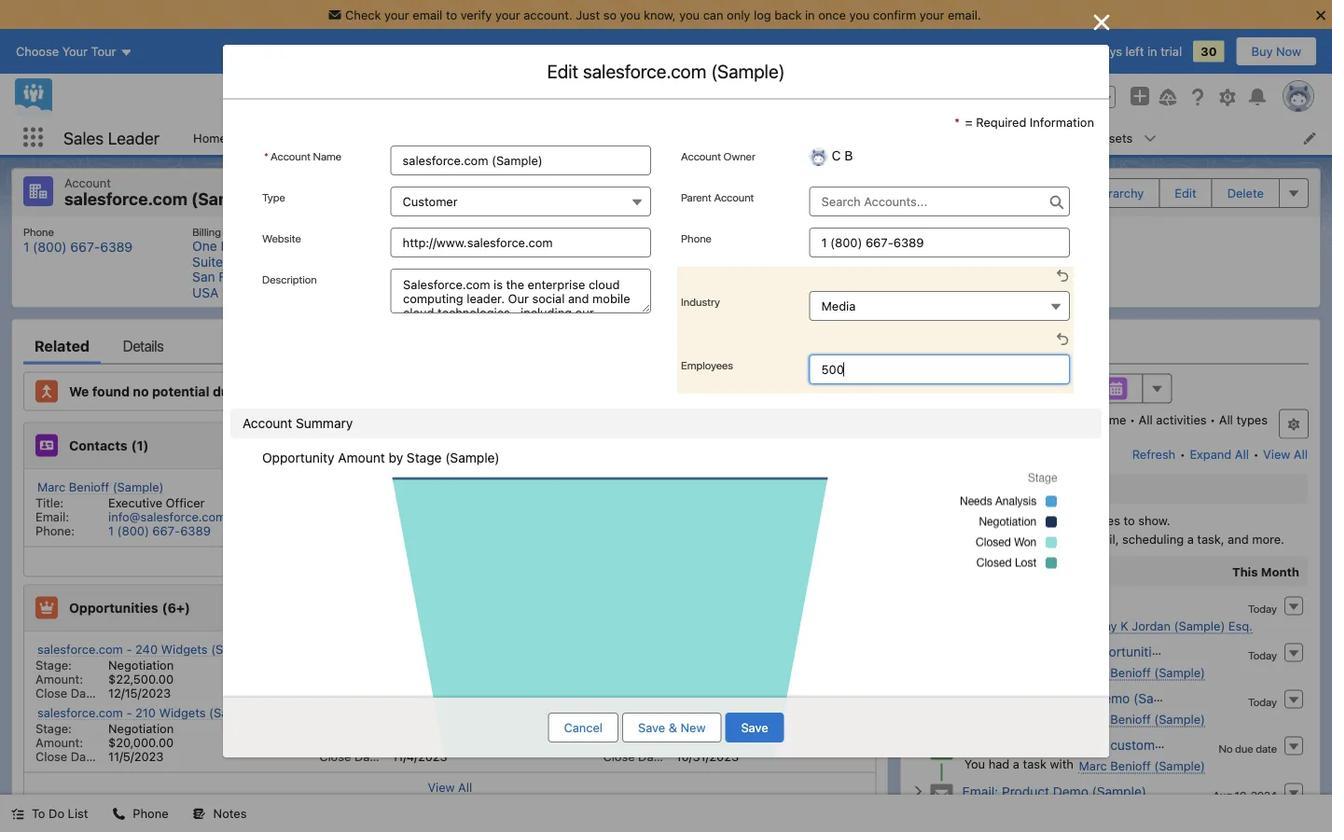 Task type: describe. For each thing, give the bounding box(es) containing it.
date
[[1256, 742, 1277, 755]]

account right parent
[[714, 190, 754, 203]]

& for new
[[669, 721, 677, 735]]

today for call marc to schedule demo (sample)
[[1248, 696, 1277, 709]]

0 horizontal spatial by
[[389, 450, 403, 465]]

• down types
[[1253, 447, 1259, 461]]

widgets for 200
[[445, 706, 492, 720]]

benioff inside you had a task with marc benioff (sample)
[[1111, 759, 1151, 773]]

tab list containing activity
[[912, 327, 1309, 364]]

all right expand
[[1235, 447, 1249, 461]]

b
[[660, 240, 669, 256]]

summary
[[296, 416, 353, 431]]

overdue
[[1018, 481, 1069, 495]]

leave feedback
[[988, 44, 1080, 58]]

marc benioff (sample) link down opportunities
[[1079, 666, 1205, 681]]

account.
[[524, 7, 573, 21]]

marc benioff (sample) link down customer
[[1079, 759, 1205, 774]]

1 vertical spatial view all link
[[24, 772, 876, 802]]

amount
[[338, 450, 385, 465]]

call marc to schedule demo (sample)
[[962, 691, 1188, 706]]

amy k jordan (sample) esq. link
[[1092, 619, 1253, 634]]

opportunity link
[[605, 706, 673, 721]]

no
[[133, 384, 149, 399]]

salesforce.com - 210 widgets (sample)
[[37, 706, 260, 720]]

only
[[727, 7, 750, 21]]

details
[[123, 337, 164, 355]]

$35,000.00
[[392, 672, 458, 686]]

opportunity for opportunity
[[605, 706, 673, 720]]

list containing home
[[182, 120, 1332, 155]]

1 horizontal spatial owner
[[724, 149, 755, 162]]

667- inside related tab panel
[[152, 524, 180, 538]]

c
[[647, 240, 657, 256]]

2 list item from the left
[[302, 120, 380, 155]]

0 horizontal spatial new
[[681, 721, 706, 735]]

marc benioff (sample) for discuss partnership opportunities (sample)
[[1079, 666, 1205, 680]]

had
[[989, 757, 1010, 771]]

(sample) inside 'salesforce.com - 350 widgets (sample) closed won $35,000.00 close date: 11/28/2023'
[[495, 642, 546, 656]]

get
[[936, 532, 957, 546]]

stage: for salesforce.com - 240 widgets (sample)
[[35, 658, 72, 672]]

industry media
[[681, 295, 856, 313]]

suite
[[192, 254, 223, 269]]

11/4/2023
[[392, 750, 448, 764]]

marc inside related tab panel
[[37, 480, 66, 494]]

officer
[[166, 496, 205, 510]]

date: inside salesforce.com - 200 widgets (sample) needs analysis $20,000.00 close date: 11/4/2023
[[354, 750, 384, 764]]

view for view account hierarchy
[[1009, 186, 1036, 200]]

following button
[[871, 178, 975, 208]]

1 vertical spatial email:
[[962, 784, 998, 799]]

- for 210
[[126, 706, 132, 720]]

phone 1 (800) 667-6389
[[23, 225, 133, 255]]

• left the 2023
[[994, 564, 1000, 578]]

c b link
[[647, 240, 669, 257]]

email: product demo (sample) link
[[962, 784, 1147, 799]]

1 (800) 667-6389
[[108, 524, 211, 538]]

info@salesforce.com link
[[108, 510, 226, 524]]

0 vertical spatial email
[[413, 7, 443, 21]]

6389 inside phone 1 (800) 667-6389
[[100, 239, 133, 255]]

close date: 11/12/2023
[[603, 686, 737, 700]]

started
[[960, 532, 1000, 546]]

account up parent
[[681, 149, 721, 162]]

inverse image
[[1091, 11, 1113, 34]]

save & new button
[[622, 713, 722, 743]]

Phone text field
[[809, 228, 1070, 257]]

activities inside no activities to show. get started by sending an email, scheduling a task, and more.
[[1070, 514, 1120, 528]]

marc benioff (sample) link up executive officer email:
[[37, 480, 164, 495]]

6389 inside related tab panel
[[180, 524, 211, 538]]

* for * = required information
[[954, 115, 960, 129]]

opportunities
[[1086, 644, 1166, 659]]

1 list item from the left
[[238, 120, 302, 155]]

confirm
[[873, 7, 916, 21]]

account summary
[[243, 416, 353, 431]]

30
[[1201, 44, 1217, 58]]

a inside no activities to show. get started by sending an email, scheduling a task, and more.
[[1187, 532, 1194, 546]]

benioff up send follow up email for customer conference (sample) link
[[1111, 712, 1151, 726]]

no due date
[[1219, 742, 1277, 755]]

1 inside related tab panel
[[108, 524, 114, 538]]

account.
[[327, 384, 385, 399]]

account inside button
[[1040, 186, 1086, 200]]

email image
[[931, 784, 953, 807]]

to for no activities to show. get started by sending an email, scheduling a task, and more.
[[1124, 514, 1135, 528]]

salesforce.com for salesforce.com - 210 widgets (sample)
[[37, 706, 123, 720]]

show.
[[1138, 514, 1171, 528]]

assets
[[1095, 131, 1133, 145]]

task,
[[1197, 532, 1225, 546]]

1 inside phone 1 (800) 667-6389
[[23, 239, 29, 255]]

upcoming
[[942, 481, 1003, 495]]

opportunity for opportunity amount by stage (sample)
[[262, 450, 335, 465]]

salesforce.com for salesforce.com - 320 widgets (sample)
[[605, 642, 691, 656]]

0 vertical spatial account owner
[[681, 149, 755, 162]]

10/31/2023
[[676, 750, 739, 764]]

all left types
[[1219, 413, 1233, 427]]

date: inside $32,523,423.00 close date: 10/31/2023
[[638, 750, 668, 764]]

view account hierarchy button
[[993, 178, 1160, 208]]

related
[[35, 337, 90, 355]]

industry
[[681, 295, 720, 308]]

analysis
[[432, 722, 478, 736]]

=
[[965, 115, 973, 129]]

log
[[754, 7, 771, 21]]

once
[[818, 7, 846, 21]]

list
[[68, 807, 88, 821]]

types
[[1237, 413, 1268, 427]]

no for due
[[1219, 742, 1233, 755]]

salesforce.com - 200 widgets (sample) link
[[321, 706, 546, 721]]

benioff down opportunities
[[1111, 666, 1151, 680]]

date: up opportunity link
[[638, 686, 668, 700]]

you
[[964, 757, 985, 771]]

phone inside phone 1 (800) 667-6389
[[23, 225, 54, 238]]

negotiation for 210
[[108, 722, 174, 736]]

website for website
[[262, 231, 301, 244]]

marc benioff (sample) link up customer
[[1079, 712, 1205, 727]]

closed inside 'salesforce.com - 350 widgets (sample) closed won $35,000.00 close date: 11/28/2023'
[[392, 658, 431, 672]]

2 your from the left
[[495, 7, 520, 21]]

2023
[[1003, 564, 1035, 578]]

send
[[962, 737, 993, 753]]

and
[[1228, 532, 1249, 546]]

save for save & new
[[638, 721, 665, 735]]

0 vertical spatial to
[[446, 7, 457, 21]]

3 you from the left
[[849, 7, 870, 21]]

salesforce.com for salesforce.com - 200 widgets (sample) needs analysis $20,000.00 close date: 11/4/2023
[[321, 706, 407, 720]]

parent
[[681, 190, 712, 203]]

close up opportunity link
[[603, 686, 635, 700]]

leader
[[108, 128, 160, 148]]

salesforce.com - 240 widgets (sample) link
[[37, 642, 262, 657]]

amy k jordan (sample) esq.
[[1092, 619, 1253, 633]]

stage: for opportunity
[[603, 722, 639, 736]]

http://www.salesforce.com link
[[403, 239, 563, 255]]

task image for send
[[931, 738, 953, 760]]

executive
[[108, 496, 162, 510]]

1 horizontal spatial activities
[[1156, 413, 1207, 427]]

save for save
[[741, 721, 768, 735]]

date: inside '$20,000.00 close date: 11/5/2023'
[[71, 750, 101, 764]]

assets list item
[[1084, 120, 1168, 155]]

c b
[[647, 240, 669, 256]]

no for activities
[[1050, 514, 1066, 528]]

required
[[976, 115, 1027, 129]]

phone button
[[101, 795, 180, 832]]

edit for edit
[[1175, 186, 1197, 200]]

send follow up email for customer conference (sample)
[[962, 737, 1296, 753]]

marc right call
[[989, 691, 1019, 706]]

210
[[135, 706, 156, 720]]

negotiation amount: for $22,500.00
[[35, 658, 174, 686]]

market
[[221, 238, 262, 254]]

scheduling
[[1122, 532, 1184, 546]]

amy
[[1092, 619, 1117, 633]]

marc benioff (sample) for call marc to schedule demo (sample)
[[1079, 712, 1205, 726]]

marc benioff (sample) inside related tab panel
[[37, 480, 164, 494]]

ca
[[284, 269, 302, 285]]

close inside $32,523,423.00 close date: 10/31/2023
[[603, 750, 635, 764]]

campaigns link
[[809, 120, 894, 155]]

account owner inside list
[[623, 225, 698, 238]]

a inside you had a task with marc benioff (sample)
[[1013, 757, 1020, 771]]

opportunities image
[[35, 597, 58, 619]]

0 vertical spatial view all link
[[1262, 439, 1309, 469]]

leave
[[988, 44, 1021, 58]]

stage: for salesforce.com - 210 widgets (sample)
[[35, 722, 72, 736]]

expand
[[1190, 447, 1232, 461]]

send follow up email for customer conference (sample) link
[[962, 737, 1296, 753]]

expand all button
[[1189, 439, 1250, 469]]

(1)
[[131, 438, 149, 453]]

(sample) inside salesforce.com - 200 widgets (sample) needs analysis $20,000.00 close date: 11/4/2023
[[495, 706, 546, 720]]

1 vertical spatial in
[[1147, 44, 1157, 58]]

Industry button
[[809, 291, 1070, 321]]

1 you from the left
[[620, 7, 640, 21]]

notes button
[[182, 795, 258, 832]]

1 vertical spatial owner
[[666, 225, 698, 238]]

upcoming & overdue
[[942, 481, 1069, 495]]

can
[[703, 7, 723, 21]]

widgets for 240
[[161, 642, 208, 656]]

back
[[775, 7, 802, 21]]

widgets for 210
[[159, 706, 206, 720]]

more.
[[1252, 532, 1285, 546]]

partnership
[[1013, 644, 1082, 659]]

october  •  2023
[[942, 564, 1035, 578]]

1 vertical spatial 1 (800) 667-6389 link
[[108, 524, 211, 538]]

potential
[[152, 384, 209, 399]]



Task type: vqa. For each thing, say whether or not it's contained in the screenshot.


Task type: locate. For each thing, give the bounding box(es) containing it.
so
[[603, 7, 617, 21]]

3 text default image from the left
[[193, 807, 206, 821]]

won down salesforce.com - 350 widgets (sample) link
[[435, 658, 460, 672]]

buy now button
[[1236, 36, 1317, 66]]

date: down save & new button
[[638, 750, 668, 764]]

1 tab list from the left
[[23, 327, 877, 364]]

salesforce.com up search... button
[[583, 60, 707, 82]]

customer
[[403, 195, 458, 209]]

benioff inside related tab panel
[[69, 480, 109, 494]]

closed inside closed won amount:
[[676, 722, 715, 736]]

salesforce.com left 350
[[321, 642, 407, 656]]

amount: down opportunity link
[[603, 736, 651, 750]]

no inside no activities to show. get started by sending an email, scheduling a task, and more.
[[1050, 514, 1066, 528]]

save button
[[725, 713, 784, 743]]

in right 'left'
[[1147, 44, 1157, 58]]

1 horizontal spatial to
[[1022, 691, 1034, 706]]

text default image for phone
[[112, 807, 125, 821]]

activities up refresh
[[1156, 413, 1207, 427]]

name
[[313, 149, 342, 162]]

chatter link
[[1012, 327, 1057, 364]]

0 vertical spatial 6389
[[100, 239, 133, 255]]

1 horizontal spatial text default image
[[112, 807, 125, 821]]

• right time
[[1130, 413, 1135, 427]]

website down customer
[[403, 225, 442, 238]]

demo
[[1096, 691, 1130, 706]]

view down types
[[1263, 447, 1291, 461]]

website up ca
[[262, 231, 301, 244]]

1 horizontal spatial email
[[1055, 737, 1087, 753]]

1 horizontal spatial view all link
[[1262, 439, 1309, 469]]

edit for edit salesforce.com (sample)
[[547, 60, 578, 82]]

discuss partnership opportunities (sample) link
[[962, 643, 1224, 659]]

benioff down send follow up email for customer conference (sample)
[[1111, 759, 1151, 773]]

to do list
[[32, 807, 88, 821]]

0 horizontal spatial save
[[638, 721, 665, 735]]

1 save from the left
[[638, 721, 665, 735]]

view all link down 11/4/2023
[[24, 772, 876, 802]]

you right once
[[849, 7, 870, 21]]

1 horizontal spatial you
[[679, 7, 700, 21]]

tab list
[[23, 327, 877, 364], [912, 327, 1309, 364]]

667- down salesforce.com (sample) on the left top of the page
[[70, 239, 100, 255]]

negotiation down 210
[[108, 722, 174, 736]]

667-
[[70, 239, 100, 255], [152, 524, 180, 538]]

667- inside phone 1 (800) 667-6389
[[70, 239, 100, 255]]

* for * account name
[[264, 149, 269, 162]]

widgets for 350
[[445, 642, 492, 656]]

Type button
[[391, 187, 651, 216]]

& up $32,523,423.00 close date: 10/31/2023
[[669, 721, 677, 735]]

edit down account.
[[547, 60, 578, 82]]

(sample) inside you had a task with marc benioff (sample)
[[1154, 759, 1205, 773]]

opportunity down account summary
[[262, 450, 335, 465]]

0 horizontal spatial no
[[1050, 514, 1066, 528]]

& left "overdue"
[[1006, 481, 1015, 495]]

activities up email, at the right of page
[[1070, 514, 1120, 528]]

0 horizontal spatial email:
[[35, 510, 69, 524]]

phone:
[[35, 524, 75, 538]]

found
[[92, 384, 130, 399]]

2 horizontal spatial to
[[1124, 514, 1135, 528]]

salesforce.com up close date: 11/12/2023
[[605, 642, 691, 656]]

date: inside 'salesforce.com - 350 widgets (sample) closed won $35,000.00 close date: 11/28/2023'
[[354, 686, 384, 700]]

$20,000.00 inside '$20,000.00 close date: 11/5/2023'
[[108, 736, 174, 750]]

text default image left the notes at left bottom
[[193, 807, 206, 821]]

account owner up parent account
[[681, 149, 755, 162]]

salesforce.com - 200 widgets (sample) needs analysis $20,000.00 close date: 11/4/2023
[[319, 706, 546, 764]]

(800) inside phone 1 (800) 667-6389
[[33, 239, 67, 255]]

1 horizontal spatial save
[[741, 721, 768, 735]]

& inside button
[[669, 721, 677, 735]]

1 vertical spatial today
[[1248, 649, 1277, 662]]

today up date
[[1248, 696, 1277, 709]]

2 horizontal spatial text default image
[[193, 807, 206, 821]]

0 vertical spatial marc benioff (sample)
[[37, 480, 164, 494]]

0 horizontal spatial in
[[805, 7, 815, 21]]

no left due
[[1219, 742, 1233, 755]]

aug
[[1213, 789, 1232, 802]]

0 vertical spatial by
[[389, 450, 403, 465]]

3 your from the left
[[920, 7, 945, 21]]

text default image for notes
[[193, 807, 206, 821]]

widgets inside salesforce.com - 200 widgets (sample) needs analysis $20,000.00 close date: 11/4/2023
[[445, 706, 492, 720]]

0 vertical spatial (800)
[[33, 239, 67, 255]]

2 $20,000.00 from the left
[[392, 736, 457, 750]]

1 vertical spatial task image
[[931, 738, 953, 760]]

opportunity amount by stage (sample)
[[262, 450, 500, 465]]

new
[[824, 438, 849, 452], [681, 721, 706, 735]]

0 vertical spatial in
[[805, 7, 815, 21]]

email: inside executive officer email:
[[35, 510, 69, 524]]

0 horizontal spatial opportunity
[[262, 450, 335, 465]]

0 horizontal spatial *
[[264, 149, 269, 162]]

refresh
[[1132, 447, 1176, 461]]

to left 'verify'
[[446, 7, 457, 21]]

1 vertical spatial &
[[669, 721, 677, 735]]

1 horizontal spatial opportunity
[[605, 706, 673, 720]]

- inside 'salesforce.com - 350 widgets (sample) closed won $35,000.00 close date: 11/28/2023'
[[410, 642, 416, 656]]

a right had
[[1013, 757, 1020, 771]]

1 horizontal spatial edit
[[1175, 186, 1197, 200]]

list item up the 'type customer'
[[302, 120, 380, 155]]

to do list button
[[0, 795, 99, 832]]

$20,000.00 close date: 11/5/2023
[[35, 736, 174, 764]]

salesforce.com inside salesforce.com - 240 widgets (sample) 'link'
[[37, 642, 123, 656]]

marc down discuss partnership opportunities (sample)
[[1079, 666, 1107, 680]]

type customer
[[262, 190, 458, 209]]

1 horizontal spatial no
[[1219, 742, 1233, 755]]

0 vertical spatial view
[[1009, 186, 1036, 200]]

you had a task with marc benioff (sample)
[[964, 757, 1205, 773]]

media
[[822, 299, 856, 313]]

date: left 11/4/2023
[[354, 750, 384, 764]]

a left task,
[[1187, 532, 1194, 546]]

date: left 11/28/2023
[[354, 686, 384, 700]]

close down cancel button on the left of the page
[[603, 750, 635, 764]]

• up expand
[[1210, 413, 1216, 427]]

date: inside the $22,500.00 close date: 12/15/2023
[[71, 686, 101, 700]]

to left schedule on the bottom
[[1022, 691, 1034, 706]]

0 horizontal spatial view all link
[[24, 772, 876, 802]]

$20,000.00 inside salesforce.com - 200 widgets (sample) needs analysis $20,000.00 close date: 11/4/2023
[[392, 736, 457, 750]]

salesforce.com for salesforce.com - 240 widgets (sample)
[[37, 642, 123, 656]]

salesforce.com inside 'salesforce.com - 350 widgets (sample) closed won $35,000.00 close date: 11/28/2023'
[[321, 642, 407, 656]]

negotiation for 240
[[108, 658, 174, 672]]

tab list down description text field
[[23, 327, 877, 364]]

negotiation amount: for $20,000.00
[[35, 722, 174, 750]]

close inside the $22,500.00 close date: 12/15/2023
[[35, 686, 67, 700]]

due
[[1235, 742, 1253, 755]]

1 vertical spatial negotiation amount:
[[35, 722, 174, 750]]

(6+)
[[162, 600, 190, 616]]

11/12/2023
[[676, 686, 737, 700]]

email,
[[1086, 532, 1119, 546]]

2 tab list from the left
[[912, 327, 1309, 364]]

1 negotiation amount: from the top
[[35, 658, 174, 686]]

1 horizontal spatial your
[[495, 7, 520, 21]]

contacts image
[[35, 434, 58, 457]]

0 vertical spatial list
[[182, 120, 1332, 155]]

(800)
[[33, 239, 67, 255], [117, 524, 149, 538]]

group
[[1077, 86, 1116, 108]]

save up $32,523,423.00 at the right bottom of the page
[[741, 721, 768, 735]]

marc inside you had a task with marc benioff (sample)
[[1079, 759, 1107, 773]]

text default image for to do list
[[11, 807, 24, 821]]

marc up for
[[1079, 712, 1107, 726]]

salesforce.com down the $22,500.00 close date: 12/15/2023
[[37, 706, 123, 720]]

salesforce.com - 200 widgets (sample) element
[[308, 702, 592, 765]]

0 vertical spatial a
[[1187, 532, 1194, 546]]

- left 320
[[694, 642, 700, 656]]

salesforce.com for salesforce.com (sample)
[[64, 189, 187, 209]]

0 vertical spatial 1
[[23, 239, 29, 255]]

1 today from the top
[[1248, 602, 1277, 615]]

320
[[703, 642, 725, 656]]

1 vertical spatial negotiation
[[108, 722, 174, 736]]

widgets
[[161, 642, 208, 656], [445, 642, 492, 656], [729, 642, 775, 656], [159, 706, 206, 720], [445, 706, 492, 720]]

0 horizontal spatial 667-
[[70, 239, 100, 255]]

1 vertical spatial 1
[[108, 524, 114, 538]]

verify
[[461, 7, 492, 21]]

list containing one market st
[[12, 217, 1320, 307]]

2 horizontal spatial you
[[849, 7, 870, 21]]

* account name
[[264, 149, 342, 162]]

0 vertical spatial won
[[435, 658, 460, 672]]

following
[[905, 186, 959, 200]]

text default image inside phone button
[[112, 807, 125, 821]]

by inside no activities to show. get started by sending an email, scheduling a task, and more.
[[1004, 532, 1017, 546]]

& for overdue
[[1006, 481, 1015, 495]]

view down content link
[[1009, 186, 1036, 200]]

account up "c"
[[623, 225, 663, 238]]

filters: all time • all activities • all types
[[1043, 413, 1268, 427]]

1 $20,000.00 from the left
[[108, 736, 174, 750]]

days left in trial
[[1095, 44, 1182, 58]]

0 horizontal spatial edit
[[547, 60, 578, 82]]

Employees text field
[[809, 355, 1070, 384]]

1 your from the left
[[384, 7, 409, 21]]

close up '$20,000.00 close date: 11/5/2023'
[[35, 686, 67, 700]]

by right started at the right bottom of page
[[1004, 532, 1017, 546]]

667- down officer
[[152, 524, 180, 538]]

website
[[403, 225, 442, 238], [262, 231, 301, 244]]

- for 200
[[410, 706, 416, 720]]

1 horizontal spatial website
[[403, 225, 442, 238]]

1 vertical spatial account owner
[[623, 225, 698, 238]]

widgets up analysis
[[445, 706, 492, 720]]

task image for call
[[931, 691, 953, 713]]

new button
[[808, 431, 865, 460]]

Parent Account text field
[[809, 187, 1070, 216]]

new inside related tab panel
[[824, 438, 849, 452]]

1 vertical spatial no
[[1219, 742, 1233, 755]]

to left show.
[[1124, 514, 1135, 528]]

hierarchy
[[1090, 186, 1144, 200]]

won up 10/31/2023
[[718, 722, 744, 736]]

amount: for $20,000.00 close date: 11/5/2023
[[35, 736, 83, 750]]

to for call marc to schedule demo (sample)
[[1022, 691, 1034, 706]]

0 vertical spatial opportunity
[[262, 450, 335, 465]]

opportunity inside related tab panel
[[605, 706, 673, 720]]

home link
[[182, 120, 238, 155]]

0 horizontal spatial phone
[[23, 225, 54, 238]]

task image left call
[[931, 691, 953, 713]]

- for 320
[[694, 642, 700, 656]]

marc up title:
[[37, 480, 66, 494]]

0 horizontal spatial tab list
[[23, 327, 877, 364]]

close inside salesforce.com - 200 widgets (sample) needs analysis $20,000.00 close date: 11/4/2023
[[319, 750, 351, 764]]

2024
[[1251, 789, 1277, 802]]

1
[[23, 239, 29, 255], [108, 524, 114, 538]]

website for website http://www.salesforce.com
[[403, 225, 442, 238]]

- for 350
[[410, 642, 416, 656]]

refresh button
[[1131, 439, 1177, 469]]

account down sales
[[64, 175, 111, 189]]

1 horizontal spatial won
[[718, 722, 744, 736]]

- for 240
[[126, 642, 132, 656]]

0 vertical spatial email:
[[35, 510, 69, 524]]

close left 11/28/2023
[[319, 686, 351, 700]]

related tab panel
[[23, 364, 877, 832]]

1 horizontal spatial closed
[[676, 722, 715, 736]]

1 vertical spatial 667-
[[152, 524, 180, 538]]

11/5/2023
[[108, 750, 164, 764]]

Website text field
[[391, 228, 651, 257]]

1 horizontal spatial 1
[[108, 524, 114, 538]]

• left expand
[[1180, 447, 1186, 461]]

1 task image from the top
[[931, 691, 953, 713]]

0 horizontal spatial $20,000.00
[[108, 736, 174, 750]]

1 horizontal spatial (800)
[[117, 524, 149, 538]]

0 vertical spatial today
[[1248, 602, 1277, 615]]

- left the 240
[[126, 642, 132, 656]]

2 vertical spatial marc benioff (sample)
[[1079, 712, 1205, 726]]

* up type
[[264, 149, 269, 162]]

owner up b on the top
[[666, 225, 698, 238]]

salesforce.com inside salesforce.com - 320 widgets (sample) 'link'
[[605, 642, 691, 656]]

owner up parent account
[[724, 149, 755, 162]]

marc benioff (sample) up customer
[[1079, 712, 1205, 726]]

all right time
[[1139, 413, 1153, 427]]

1 vertical spatial opportunity
[[605, 706, 673, 720]]

2 vertical spatial today
[[1248, 696, 1277, 709]]

task image
[[931, 691, 953, 713], [931, 738, 953, 760]]

of
[[283, 384, 296, 399]]

3 today from the top
[[1248, 696, 1277, 709]]

salesforce.com inside salesforce.com - 200 widgets (sample) needs analysis $20,000.00 close date: 11/4/2023
[[321, 706, 407, 720]]

assets link
[[1084, 120, 1144, 155]]

close inside 'salesforce.com - 350 widgets (sample) closed won $35,000.00 close date: 11/28/2023'
[[319, 686, 351, 700]]

widgets for 320
[[729, 642, 775, 656]]

st
[[266, 238, 279, 254]]

salesforce.com inside salesforce.com - 210 widgets (sample) link
[[37, 706, 123, 720]]

you left can
[[679, 7, 700, 21]]

text default image right list
[[112, 807, 125, 821]]

phone inside button
[[133, 807, 169, 821]]

call
[[962, 691, 985, 706]]

email:
[[35, 510, 69, 524], [962, 784, 998, 799]]

amount: for $22,500.00 close date: 12/15/2023
[[35, 672, 83, 686]]

salesforce.com
[[583, 60, 707, 82], [64, 189, 187, 209], [37, 642, 123, 656], [321, 642, 407, 656], [605, 642, 691, 656], [37, 706, 123, 720], [321, 706, 407, 720]]

benioff
[[69, 480, 109, 494], [1111, 666, 1151, 680], [1111, 712, 1151, 726], [1111, 759, 1151, 773]]

amount: inside closed won amount:
[[603, 736, 651, 750]]

one
[[192, 238, 217, 254]]

94105
[[305, 269, 344, 285]]

opportunity up save & new
[[605, 706, 673, 720]]

0 vertical spatial activities
[[1156, 413, 1207, 427]]

$20,000.00 down 200
[[392, 736, 457, 750]]

view inside button
[[1009, 186, 1036, 200]]

0 horizontal spatial text default image
[[11, 807, 24, 821]]

0 vertical spatial owner
[[724, 149, 755, 162]]

san
[[192, 269, 215, 285]]

1 vertical spatial by
[[1004, 532, 1017, 546]]

all left time
[[1084, 413, 1099, 427]]

no
[[1050, 514, 1066, 528], [1219, 742, 1233, 755]]

1 vertical spatial won
[[718, 722, 744, 736]]

close left 11/4/2023
[[319, 750, 351, 764]]

text default image inside the notes button
[[193, 807, 206, 821]]

in right back
[[805, 7, 815, 21]]

(800) inside related tab panel
[[117, 524, 149, 538]]

0 vertical spatial edit
[[547, 60, 578, 82]]

tab list up time
[[912, 327, 1309, 364]]

view for view all
[[428, 780, 455, 794]]

2 text default image from the left
[[112, 807, 125, 821]]

account left the name
[[271, 149, 311, 162]]

content
[[1027, 131, 1073, 145]]

2 task image from the top
[[931, 738, 953, 760]]

2 horizontal spatial phone
[[681, 231, 712, 244]]

1 vertical spatial closed
[[676, 722, 715, 736]]

salesforce.com up the $22,500.00 close date: 12/15/2023
[[37, 642, 123, 656]]

text default image left to
[[11, 807, 24, 821]]

widgets right the 240
[[161, 642, 208, 656]]

you right so
[[620, 7, 640, 21]]

today
[[1248, 602, 1277, 615], [1248, 649, 1277, 662], [1248, 696, 1277, 709]]

closed
[[392, 658, 431, 672], [676, 722, 715, 736]]

- left 210
[[126, 706, 132, 720]]

parent account
[[681, 190, 754, 203]]

1 horizontal spatial phone
[[133, 807, 169, 821]]

1 vertical spatial activities
[[1070, 514, 1120, 528]]

close inside '$20,000.00 close date: 11/5/2023'
[[35, 750, 67, 764]]

tab list containing related
[[23, 327, 877, 364]]

* left =
[[954, 115, 960, 129]]

negotiation amount: down the 240
[[35, 658, 174, 686]]

2 you from the left
[[679, 7, 700, 21]]

salesforce.com - 350 widgets (sample) link
[[321, 642, 546, 657]]

1 horizontal spatial by
[[1004, 532, 1017, 546]]

&
[[1006, 481, 1015, 495], [669, 721, 677, 735]]

1 vertical spatial email
[[1055, 737, 1087, 753]]

0 vertical spatial *
[[954, 115, 960, 129]]

won inside closed won amount:
[[718, 722, 744, 736]]

1 vertical spatial (800)
[[117, 524, 149, 538]]

12/15/2023
[[108, 686, 171, 700]]

1 text default image from the left
[[11, 807, 24, 821]]

0 vertical spatial 1 (800) 667-6389 link
[[23, 239, 133, 255]]

account inside list
[[623, 225, 663, 238]]

we
[[69, 384, 89, 399]]

& inside dropdown button
[[1006, 481, 1015, 495]]

0 vertical spatial 667-
[[70, 239, 100, 255]]

Description text field
[[391, 269, 651, 313]]

1 horizontal spatial view
[[1009, 186, 1036, 200]]

check your email to verify your account. just so you know, you can only log back in once you confirm your email.
[[345, 7, 981, 21]]

- up needs in the bottom left of the page
[[410, 706, 416, 720]]

view all link down types
[[1262, 439, 1309, 469]]

cancel
[[564, 721, 603, 735]]

11/28/2023
[[392, 686, 455, 700]]

0 horizontal spatial your
[[384, 7, 409, 21]]

1 vertical spatial to
[[1124, 514, 1135, 528]]

salesforce.com down leader
[[64, 189, 187, 209]]

billing
[[192, 225, 221, 238]]

- inside salesforce.com - 200 widgets (sample) needs analysis $20,000.00 close date: 11/4/2023
[[410, 706, 416, 720]]

discuss
[[962, 644, 1010, 659]]

edit inside button
[[1175, 186, 1197, 200]]

your left email.
[[920, 7, 945, 21]]

all inside related tab panel
[[458, 780, 472, 794]]

list
[[182, 120, 1332, 155], [12, 217, 1320, 307]]

0 horizontal spatial closed
[[392, 658, 431, 672]]

salesforce.com for salesforce.com - 350 widgets (sample) closed won $35,000.00 close date: 11/28/2023
[[321, 642, 407, 656]]

delete button
[[1212, 178, 1280, 208]]

0 vertical spatial new
[[824, 438, 849, 452]]

account down duplicates
[[243, 416, 292, 431]]

amount: up to do list on the bottom left of page
[[35, 736, 83, 750]]

check
[[345, 7, 381, 21]]

marc down for
[[1079, 759, 1107, 773]]

view inside related tab panel
[[428, 780, 455, 794]]

1 vertical spatial view
[[1263, 447, 1291, 461]]

2 vertical spatial view
[[428, 780, 455, 794]]

0 horizontal spatial website
[[262, 231, 301, 244]]

won inside 'salesforce.com - 350 widgets (sample) closed won $35,000.00 close date: 11/28/2023'
[[435, 658, 460, 672]]

activity
[[923, 337, 979, 355]]

view
[[1009, 186, 1036, 200], [1263, 447, 1291, 461], [428, 780, 455, 794]]

1 vertical spatial 6389
[[180, 524, 211, 538]]

all right expand all button
[[1294, 447, 1308, 461]]

1 vertical spatial *
[[264, 149, 269, 162]]

campaigns
[[820, 131, 883, 145]]

2 horizontal spatial view
[[1263, 447, 1291, 461]]

0 vertical spatial &
[[1006, 481, 1015, 495]]

2 today from the top
[[1248, 649, 1277, 662]]

jordan
[[1132, 619, 1171, 633]]

2 vertical spatial to
[[1022, 691, 1034, 706]]

0 horizontal spatial 6389
[[100, 239, 133, 255]]

2 negotiation from the top
[[108, 722, 174, 736]]

date: left 12/15/2023
[[71, 686, 101, 700]]

0 horizontal spatial owner
[[666, 225, 698, 238]]

today up esq.
[[1248, 602, 1277, 615]]

month
[[1261, 564, 1300, 578]]

list item
[[238, 120, 302, 155], [302, 120, 380, 155]]

this
[[300, 384, 324, 399]]

today down esq.
[[1248, 649, 1277, 662]]

benioff up executive officer email:
[[69, 480, 109, 494]]

None text field
[[391, 146, 651, 175]]

to inside no activities to show. get started by sending an email, scheduling a task, and more.
[[1124, 514, 1135, 528]]

1 negotiation from the top
[[108, 658, 174, 672]]

demo
[[1053, 784, 1089, 799]]

widgets inside 'salesforce.com - 350 widgets (sample) closed won $35,000.00 close date: 11/28/2023'
[[445, 642, 492, 656]]

website inside 'website http://www.salesforce.com'
[[403, 225, 442, 238]]

stage:
[[35, 658, 72, 672], [35, 722, 72, 736], [603, 722, 639, 736]]

know,
[[644, 7, 676, 21]]

0 horizontal spatial a
[[1013, 757, 1020, 771]]

$22,500.00
[[108, 672, 174, 686]]

2 negotiation amount: from the top
[[35, 722, 174, 750]]

0 horizontal spatial to
[[446, 7, 457, 21]]

no up sending
[[1050, 514, 1066, 528]]

text default image
[[11, 807, 24, 821], [112, 807, 125, 821], [193, 807, 206, 821]]

1 horizontal spatial email:
[[962, 784, 998, 799]]

2 save from the left
[[741, 721, 768, 735]]

0 vertical spatial task image
[[931, 691, 953, 713]]

text default image inside to do list "button"
[[11, 807, 24, 821]]

closed won amount:
[[603, 722, 744, 750]]

salesforce.com up needs in the bottom left of the page
[[321, 706, 407, 720]]

today for discuss partnership opportunities (sample)
[[1248, 649, 1277, 662]]

account left 'hierarchy'
[[1040, 186, 1086, 200]]

edit left delete button
[[1175, 186, 1197, 200]]



